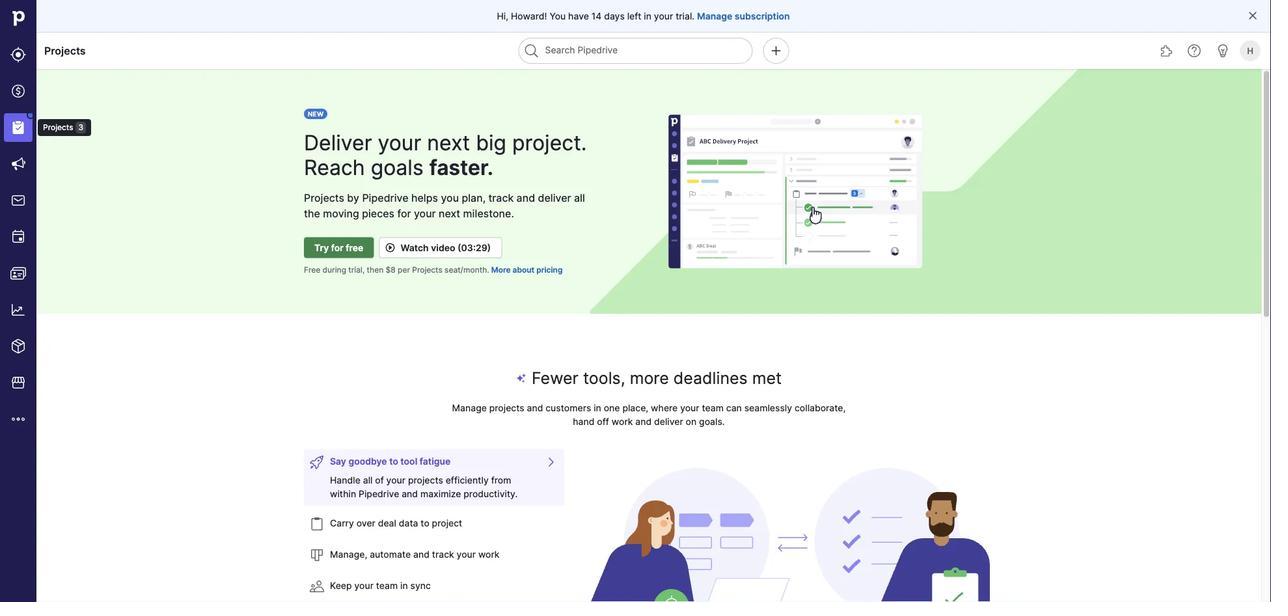 Task type: describe. For each thing, give the bounding box(es) containing it.
manage inside the manage projects and customers in one place, where your team can seamlessly collaborate, hand off work and deliver on goals.
[[452, 402, 487, 413]]

productivity.
[[464, 488, 518, 499]]

deliver your next big project. reach goals
[[304, 130, 587, 180]]

handle all of your projects efficiently from within pipedrive and maximize productivity.
[[330, 475, 518, 499]]

hi, howard! you have 14 days left in your  trial. manage subscription
[[497, 10, 790, 21]]

deliver inside projects by pipedrive helps you plan, track and deliver all the moving pieces for your next milestone.
[[538, 192, 571, 204]]

collaborate,
[[795, 402, 846, 413]]

the
[[304, 207, 320, 220]]

contacts image
[[10, 266, 26, 281]]

work inside the manage projects and customers in one place, where your team can seamlessly collaborate, hand off work and deliver on goals.
[[612, 416, 633, 427]]

sales inbox image
[[10, 193, 26, 208]]

fewer
[[532, 369, 579, 388]]

h button
[[1238, 38, 1264, 64]]

try
[[314, 242, 329, 253]]

say goodbye to tool fatigue
[[330, 456, 451, 467]]

projects by pipedrive helps you plan, track and deliver all the moving pieces for your next milestone.
[[304, 192, 585, 220]]

off
[[597, 416, 609, 427]]

pipedrive inside projects by pipedrive helps you plan, track and deliver all the moving pieces for your next milestone.
[[362, 192, 409, 204]]

then
[[367, 265, 384, 274]]

(03:29)
[[458, 242, 491, 253]]

color learn image
[[309, 454, 325, 470]]

big
[[476, 130, 507, 155]]

and inside projects by pipedrive helps you plan, track and deliver all the moving pieces for your next milestone.
[[517, 192, 535, 204]]

deliver inside the manage projects and customers in one place, where your team can seamlessly collaborate, hand off work and deliver on goals.
[[654, 416, 684, 427]]

can
[[726, 402, 742, 413]]

color positive image
[[382, 243, 398, 253]]

color secondary image
[[309, 548, 325, 563]]

over
[[357, 518, 376, 529]]

Search Pipedrive field
[[519, 38, 753, 64]]

about
[[513, 265, 535, 274]]

activities image
[[10, 229, 26, 245]]

your inside the manage projects and customers in one place, where your team can seamlessly collaborate, hand off work and deliver on goals.
[[681, 402, 700, 413]]

projects for projects
[[44, 44, 86, 57]]

free
[[346, 242, 364, 253]]

tools,
[[583, 369, 626, 388]]

try for free button
[[304, 237, 374, 258]]

trial,
[[349, 265, 365, 274]]

fatigue
[[420, 456, 451, 467]]

days
[[604, 10, 625, 21]]

try for free
[[314, 242, 364, 253]]

your inside handle all of your projects efficiently from within pipedrive and maximize productivity.
[[387, 475, 406, 486]]

14
[[592, 10, 602, 21]]

project details image
[[591, 69, 1272, 314]]

1 vertical spatial color learn image
[[544, 454, 559, 470]]

free during trial, then $8 per projects seat/month. more about pricing
[[304, 265, 563, 274]]

met
[[752, 369, 782, 388]]

and inside handle all of your projects efficiently from within pipedrive and maximize productivity.
[[402, 488, 418, 499]]

in inside the manage projects and customers in one place, where your team can seamlessly collaborate, hand off work and deliver on goals.
[[594, 402, 602, 413]]

2 horizontal spatial in
[[644, 10, 652, 21]]

sync
[[411, 580, 431, 591]]

color secondary image for keep
[[309, 579, 325, 594]]

0 vertical spatial to
[[389, 456, 398, 467]]

projects inside the manage projects and customers in one place, where your team can seamlessly collaborate, hand off work and deliver on goals.
[[489, 402, 525, 413]]

have
[[569, 10, 589, 21]]

manage, automate and track your work
[[330, 549, 500, 560]]

1 vertical spatial work
[[479, 549, 500, 560]]

home image
[[8, 8, 28, 28]]

pricing
[[537, 265, 563, 274]]

0 vertical spatial color learn image
[[516, 373, 527, 384]]

say
[[330, 456, 346, 467]]

manage,
[[330, 549, 367, 560]]

free
[[304, 265, 321, 274]]

quick help image
[[1187, 43, 1203, 59]]

you
[[550, 10, 566, 21]]

maximize
[[421, 488, 461, 499]]

reach
[[304, 155, 365, 180]]

keep your team in sync
[[330, 580, 431, 591]]

efficiently
[[446, 475, 489, 486]]

more
[[491, 265, 511, 274]]

your inside projects by pipedrive helps you plan, track and deliver all the moving pieces for your next milestone.
[[414, 207, 436, 220]]

automate
[[370, 549, 411, 560]]

manage projects and customers in one place, where your team can seamlessly collaborate, hand off work and deliver on goals.
[[452, 402, 846, 427]]

during
[[323, 265, 346, 274]]

on
[[686, 416, 697, 427]]

$8
[[386, 265, 396, 274]]

and right the automate
[[413, 549, 430, 560]]

one
[[604, 402, 620, 413]]

goals
[[371, 155, 424, 180]]

keep
[[330, 580, 352, 591]]

projects for projects 3
[[43, 123, 73, 132]]

goals.
[[699, 416, 725, 427]]

watch
[[401, 242, 429, 253]]

project.
[[512, 130, 587, 155]]



Task type: locate. For each thing, give the bounding box(es) containing it.
projects up "maximize"
[[408, 475, 443, 486]]

and down place, at bottom
[[636, 416, 652, 427]]

howard!
[[511, 10, 547, 21]]

projects for projects by pipedrive helps you plan, track and deliver all the moving pieces for your next milestone.
[[304, 192, 344, 204]]

sales assistant image
[[1216, 43, 1231, 59]]

1 color secondary image from the top
[[309, 516, 325, 532]]

3
[[78, 123, 83, 132]]

0 vertical spatial work
[[612, 416, 633, 427]]

0 vertical spatial projects
[[489, 402, 525, 413]]

carry
[[330, 518, 354, 529]]

subscription
[[735, 10, 790, 21]]

your inside 'deliver your next big project. reach goals'
[[378, 130, 421, 155]]

0 vertical spatial for
[[397, 207, 411, 220]]

moving
[[323, 207, 359, 220]]

more
[[630, 369, 669, 388]]

and right plan,
[[517, 192, 535, 204]]

pieces
[[362, 207, 395, 220]]

team
[[702, 402, 724, 413], [376, 580, 398, 591]]

1 horizontal spatial all
[[574, 192, 585, 204]]

plan,
[[462, 192, 486, 204]]

where
[[651, 402, 678, 413]]

track down project
[[432, 549, 454, 560]]

projects left 3
[[43, 123, 73, 132]]

customers
[[546, 402, 591, 413]]

0 horizontal spatial team
[[376, 580, 398, 591]]

track inside projects by pipedrive helps you plan, track and deliver all the moving pieces for your next milestone.
[[489, 192, 514, 204]]

color learn image
[[516, 373, 527, 384], [544, 454, 559, 470]]

you
[[441, 192, 459, 204]]

and left customers
[[527, 402, 543, 413]]

marketplace image
[[10, 375, 26, 391]]

1 vertical spatial track
[[432, 549, 454, 560]]

watch video (03:29) button
[[379, 237, 502, 258]]

color learn image down customers
[[544, 454, 559, 470]]

hand
[[573, 416, 595, 427]]

manage subscription link
[[697, 9, 790, 22]]

0 horizontal spatial track
[[432, 549, 454, 560]]

your up on
[[681, 402, 700, 413]]

for
[[397, 207, 411, 220], [331, 242, 344, 253]]

projects left customers
[[489, 402, 525, 413]]

seamlessly
[[745, 402, 793, 413]]

1 horizontal spatial projects
[[489, 402, 525, 413]]

your down project
[[457, 549, 476, 560]]

menu
[[0, 0, 91, 602]]

for inside button
[[331, 242, 344, 253]]

your left trial.
[[654, 10, 673, 21]]

1 horizontal spatial for
[[397, 207, 411, 220]]

color secondary image left keep
[[309, 579, 325, 594]]

1 vertical spatial to
[[421, 518, 430, 529]]

1 horizontal spatial to
[[421, 518, 430, 529]]

1 vertical spatial manage
[[452, 402, 487, 413]]

team up "goals."
[[702, 402, 724, 413]]

deliver
[[304, 130, 372, 155]]

and up data
[[402, 488, 418, 499]]

color primary image
[[1248, 10, 1259, 21]]

quick add image
[[769, 43, 784, 59]]

tool
[[401, 456, 418, 467]]

projects inside projects by pipedrive helps you plan, track and deliver all the moving pieces for your next milestone.
[[304, 192, 344, 204]]

projects
[[489, 402, 525, 413], [408, 475, 443, 486]]

goodbye
[[349, 456, 387, 467]]

1 vertical spatial color secondary image
[[309, 579, 325, 594]]

0 horizontal spatial deliver
[[538, 192, 571, 204]]

helps
[[411, 192, 438, 204]]

2 color secondary image from the top
[[309, 579, 325, 594]]

your
[[654, 10, 673, 21], [378, 130, 421, 155], [414, 207, 436, 220], [681, 402, 700, 413], [387, 475, 406, 486], [457, 549, 476, 560], [354, 580, 374, 591]]

team inside the manage projects and customers in one place, where your team can seamlessly collaborate, hand off work and deliver on goals.
[[702, 402, 724, 413]]

projects inside handle all of your projects efficiently from within pipedrive and maximize productivity.
[[408, 475, 443, 486]]

color learn image left fewer
[[516, 373, 527, 384]]

1 vertical spatial pipedrive
[[359, 488, 399, 499]]

projects 3
[[43, 123, 83, 132]]

0 vertical spatial in
[[644, 10, 652, 21]]

1 horizontal spatial in
[[594, 402, 602, 413]]

deliver down where on the bottom right
[[654, 416, 684, 427]]

of
[[375, 475, 384, 486]]

projects right per
[[412, 265, 443, 274]]

1 vertical spatial in
[[594, 402, 602, 413]]

projects inside menu
[[43, 123, 73, 132]]

1 vertical spatial projects
[[408, 475, 443, 486]]

color secondary image left carry
[[309, 516, 325, 532]]

pipedrive inside handle all of your projects efficiently from within pipedrive and maximize productivity.
[[359, 488, 399, 499]]

0 vertical spatial pipedrive
[[362, 192, 409, 204]]

campaigns image
[[10, 156, 26, 172]]

0 horizontal spatial manage
[[452, 402, 487, 413]]

color secondary image for carry
[[309, 516, 325, 532]]

track up milestone.
[[489, 192, 514, 204]]

your down helps
[[414, 207, 436, 220]]

track
[[489, 192, 514, 204], [432, 549, 454, 560]]

0 horizontal spatial for
[[331, 242, 344, 253]]

all inside projects by pipedrive helps you plan, track and deliver all the moving pieces for your next milestone.
[[574, 192, 585, 204]]

team down the automate
[[376, 580, 398, 591]]

to right data
[[421, 518, 430, 529]]

1 vertical spatial for
[[331, 242, 344, 253]]

0 vertical spatial team
[[702, 402, 724, 413]]

0 vertical spatial all
[[574, 192, 585, 204]]

0 vertical spatial next
[[427, 130, 470, 155]]

projects right leads image
[[44, 44, 86, 57]]

deadlines
[[674, 369, 748, 388]]

deliver
[[538, 192, 571, 204], [654, 416, 684, 427]]

from
[[491, 475, 511, 486]]

all
[[574, 192, 585, 204], [363, 475, 373, 486]]

new
[[308, 110, 324, 118]]

1 horizontal spatial work
[[612, 416, 633, 427]]

by
[[347, 192, 359, 204]]

insights image
[[10, 302, 26, 318]]

1 horizontal spatial team
[[702, 402, 724, 413]]

within
[[330, 488, 356, 499]]

manage
[[697, 10, 733, 21], [452, 402, 487, 413]]

your right keep
[[354, 580, 374, 591]]

hi,
[[497, 10, 509, 21]]

deal
[[378, 518, 397, 529]]

menu containing projects
[[0, 0, 91, 602]]

pipedrive down of
[[359, 488, 399, 499]]

more image
[[10, 412, 26, 427]]

next left big
[[427, 130, 470, 155]]

0 vertical spatial track
[[489, 192, 514, 204]]

project
[[432, 518, 462, 529]]

0 horizontal spatial in
[[400, 580, 408, 591]]

in left the "one"
[[594, 402, 602, 413]]

0 horizontal spatial to
[[389, 456, 398, 467]]

for right pieces
[[397, 207, 411, 220]]

video
[[431, 242, 455, 253]]

pipedrive
[[362, 192, 409, 204], [359, 488, 399, 499]]

all inside handle all of your projects efficiently from within pipedrive and maximize productivity.
[[363, 475, 373, 486]]

deliver down project.
[[538, 192, 571, 204]]

0 horizontal spatial all
[[363, 475, 373, 486]]

for right try on the top
[[331, 242, 344, 253]]

in left sync
[[400, 580, 408, 591]]

data
[[399, 518, 418, 529]]

in right left
[[644, 10, 652, 21]]

next
[[427, 130, 470, 155], [439, 207, 460, 220]]

work down the "one"
[[612, 416, 633, 427]]

your up helps
[[378, 130, 421, 155]]

color secondary image
[[309, 516, 325, 532], [309, 579, 325, 594]]

1 horizontal spatial manage
[[697, 10, 733, 21]]

trial.
[[676, 10, 695, 21]]

your right of
[[387, 475, 406, 486]]

0 horizontal spatial projects
[[408, 475, 443, 486]]

1 horizontal spatial deliver
[[654, 416, 684, 427]]

h
[[1248, 46, 1254, 56]]

color undefined image
[[10, 120, 26, 135]]

1 vertical spatial all
[[363, 475, 373, 486]]

menu item
[[0, 109, 36, 146]]

1 vertical spatial team
[[376, 580, 398, 591]]

1 horizontal spatial track
[[489, 192, 514, 204]]

next down you
[[439, 207, 460, 220]]

to left tool
[[389, 456, 398, 467]]

fewer tools, more deadlines met
[[532, 369, 782, 388]]

all left of
[[363, 475, 373, 486]]

1 vertical spatial deliver
[[654, 416, 684, 427]]

2 vertical spatial in
[[400, 580, 408, 591]]

all down project.
[[574, 192, 585, 204]]

handle
[[330, 475, 361, 486]]

0 vertical spatial deliver
[[538, 192, 571, 204]]

leads image
[[10, 47, 26, 63]]

in
[[644, 10, 652, 21], [594, 402, 602, 413], [400, 580, 408, 591]]

place,
[[623, 402, 649, 413]]

to
[[389, 456, 398, 467], [421, 518, 430, 529]]

for inside projects by pipedrive helps you plan, track and deliver all the moving pieces for your next milestone.
[[397, 207, 411, 220]]

projects up the
[[304, 192, 344, 204]]

per
[[398, 265, 410, 274]]

pipedrive up pieces
[[362, 192, 409, 204]]

0 horizontal spatial work
[[479, 549, 500, 560]]

projects
[[44, 44, 86, 57], [43, 123, 73, 132], [304, 192, 344, 204], [412, 265, 443, 274]]

faster.
[[430, 155, 494, 180]]

next inside 'deliver your next big project. reach goals'
[[427, 130, 470, 155]]

products image
[[10, 339, 26, 354]]

0 horizontal spatial color learn image
[[516, 373, 527, 384]]

left
[[627, 10, 642, 21]]

1 horizontal spatial color learn image
[[544, 454, 559, 470]]

seat/month.
[[445, 265, 490, 274]]

watch video (03:29)
[[401, 242, 491, 253]]

0 vertical spatial manage
[[697, 10, 733, 21]]

next inside projects by pipedrive helps you plan, track and deliver all the moving pieces for your next milestone.
[[439, 207, 460, 220]]

1 vertical spatial next
[[439, 207, 460, 220]]

milestone.
[[463, 207, 514, 220]]

and
[[517, 192, 535, 204], [527, 402, 543, 413], [636, 416, 652, 427], [402, 488, 418, 499], [413, 549, 430, 560]]

deals image
[[10, 83, 26, 99]]

carry over deal data to project
[[330, 518, 462, 529]]

0 vertical spatial color secondary image
[[309, 516, 325, 532]]

work down the productivity.
[[479, 549, 500, 560]]



Task type: vqa. For each thing, say whether or not it's contained in the screenshot.
Deals Button
no



